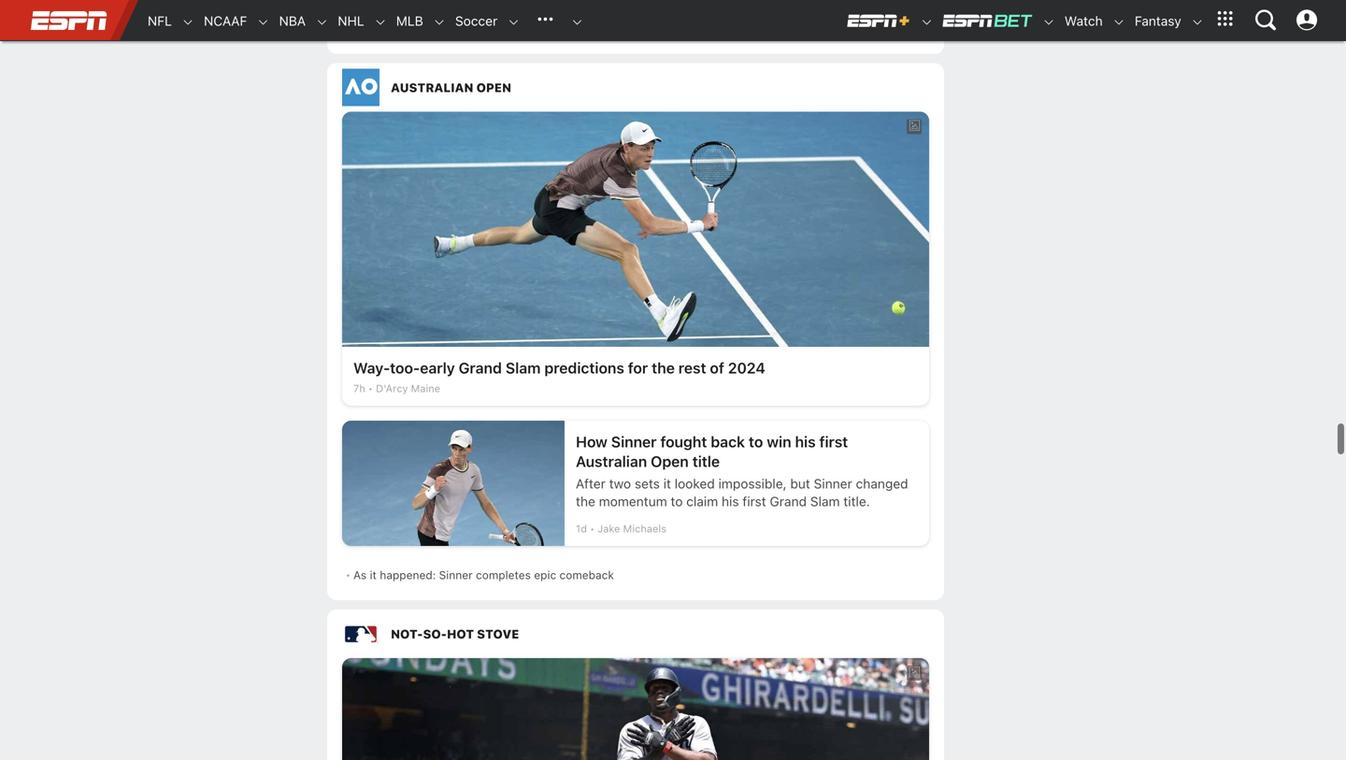 Task type: describe. For each thing, give the bounding box(es) containing it.
saudi
[[439, 7, 469, 20]]

soccer link
[[446, 1, 498, 41]]

of inside south korea vs. saudi arabia clash means one of asian cup's longest title droughts will be prolonged
[[601, 7, 611, 20]]

way-too-early grand slam predictions for the rest of 2024
[[353, 359, 766, 377]]

d'arcy maine
[[376, 383, 440, 395]]

d'arcy
[[376, 383, 408, 395]]

open
[[651, 453, 689, 470]]

0 vertical spatial to
[[749, 433, 763, 451]]

momentum
[[599, 494, 667, 509]]

open
[[477, 81, 512, 95]]

the inside how sinner fought back to win his first australian open title after two sets it looked impossible, but sinner changed the momentum to claim his first grand slam title.
[[576, 494, 596, 509]]

arabia
[[472, 7, 506, 20]]

1 horizontal spatial of
[[710, 359, 724, 377]]

asian inside south korea vs. saudi arabia clash means one of asian cup's longest title droughts will be prolonged
[[353, 22, 382, 35]]

slam inside how sinner fought back to win his first australian open title after two sets it looked impossible, but sinner changed the momentum to claim his first grand slam title.
[[810, 494, 840, 509]]

claim
[[687, 494, 718, 509]]

fixtures
[[852, 7, 891, 20]]

as
[[353, 569, 367, 582]]

afc asian cup bracket, results and fixtures schedule
[[662, 7, 891, 35]]

for
[[628, 359, 648, 377]]

watch
[[1065, 13, 1103, 29]]

and
[[829, 7, 849, 20]]

way-
[[353, 359, 390, 377]]

impossible,
[[719, 476, 787, 492]]

1 horizontal spatial his
[[795, 433, 816, 451]]

1 horizontal spatial first
[[820, 433, 848, 451]]

0 horizontal spatial first
[[743, 494, 766, 509]]

title inside south korea vs. saudi arabia clash means one of asian cup's longest title droughts will be prolonged
[[462, 22, 482, 35]]

soccer
[[455, 13, 498, 29]]

fought
[[661, 433, 707, 451]]

but
[[791, 476, 811, 492]]

clash
[[509, 7, 537, 20]]

bracket,
[[744, 7, 787, 20]]

jake
[[598, 523, 620, 535]]

1d
[[576, 523, 587, 535]]

ncaaf link
[[195, 1, 247, 41]]

changed
[[856, 476, 908, 492]]

nba
[[279, 13, 306, 29]]

as it happened: sinner completes epic comeback link
[[353, 561, 926, 589]]

ncaaf
[[204, 13, 247, 29]]

nhl
[[338, 13, 364, 29]]

2024
[[728, 359, 766, 377]]

2 vertical spatial sinner
[[439, 569, 473, 582]]

korea
[[388, 7, 418, 20]]

win
[[767, 433, 792, 451]]

be
[[556, 22, 569, 35]]

australian open
[[391, 81, 512, 95]]

completes
[[476, 569, 531, 582]]

back
[[711, 433, 745, 451]]

two
[[609, 476, 631, 492]]

stove
[[477, 627, 519, 641]]

nba link
[[270, 1, 306, 41]]

after
[[576, 476, 606, 492]]

hot
[[447, 627, 474, 641]]



Task type: vqa. For each thing, say whether or not it's contained in the screenshot.
nba link
yes



Task type: locate. For each thing, give the bounding box(es) containing it.
grand right early
[[459, 359, 502, 377]]

grand down but at the right bottom of page
[[770, 494, 807, 509]]

asian down south
[[353, 22, 382, 35]]

afc asian cup bracket, results and fixtures schedule link
[[662, 0, 926, 43]]

0 horizontal spatial grand
[[459, 359, 502, 377]]

1 horizontal spatial asian
[[687, 7, 716, 20]]

0 horizontal spatial title
[[462, 22, 482, 35]]

0 vertical spatial the
[[652, 359, 675, 377]]

title
[[462, 22, 482, 35], [693, 453, 720, 470]]

0 vertical spatial grand
[[459, 359, 502, 377]]

nfl
[[148, 13, 172, 29]]

title.
[[844, 494, 870, 509]]

watch link
[[1056, 1, 1103, 41]]

first right win
[[820, 433, 848, 451]]

mlb link
[[387, 1, 423, 41]]

sinner left completes
[[439, 569, 473, 582]]

vs.
[[421, 7, 436, 20]]

1 horizontal spatial slam
[[810, 494, 840, 509]]

comeback
[[560, 569, 614, 582]]

how
[[576, 433, 608, 451]]

slam
[[506, 359, 541, 377], [810, 494, 840, 509]]

rest
[[679, 359, 706, 377]]

the
[[652, 359, 675, 377], [576, 494, 596, 509]]

title inside how sinner fought back to win his first australian open title after two sets it looked impossible, but sinner changed the momentum to claim his first grand slam title.
[[693, 453, 720, 470]]

longest
[[419, 22, 458, 35]]

to down looked
[[671, 494, 683, 509]]

0 horizontal spatial his
[[722, 494, 739, 509]]

first down impossible,
[[743, 494, 766, 509]]

1 horizontal spatial title
[[693, 453, 720, 470]]

0 vertical spatial first
[[820, 433, 848, 451]]

1 vertical spatial the
[[576, 494, 596, 509]]

happened:
[[380, 569, 436, 582]]

0 vertical spatial his
[[795, 433, 816, 451]]

of up "prolonged"
[[601, 7, 611, 20]]

michaels
[[623, 523, 667, 535]]

0 horizontal spatial asian
[[353, 22, 382, 35]]

fantasy link
[[1126, 1, 1182, 41]]

0 horizontal spatial the
[[576, 494, 596, 509]]

afc
[[662, 7, 684, 20]]

0 horizontal spatial to
[[671, 494, 683, 509]]

predictions
[[545, 359, 625, 377]]

1 vertical spatial slam
[[810, 494, 840, 509]]

south korea vs. saudi arabia clash means one of asian cup's longest title droughts will be prolonged link
[[353, 0, 636, 43]]

the right "for"
[[652, 359, 675, 377]]

title up looked
[[693, 453, 720, 470]]

of
[[601, 7, 611, 20], [710, 359, 724, 377]]

not-so-hot stove
[[391, 627, 519, 641]]

his
[[795, 433, 816, 451], [722, 494, 739, 509]]

it inside how sinner fought back to win his first australian open title after two sets it looked impossible, but sinner changed the momentum to claim his first grand slam title.
[[664, 476, 671, 492]]

1 vertical spatial of
[[710, 359, 724, 377]]

grand inside how sinner fought back to win his first australian open title after two sets it looked impossible, but sinner changed the momentum to claim his first grand slam title.
[[770, 494, 807, 509]]

to left win
[[749, 433, 763, 451]]

not-
[[391, 627, 423, 641]]

to
[[749, 433, 763, 451], [671, 494, 683, 509]]

of right rest
[[710, 359, 724, 377]]

one
[[578, 7, 598, 20]]

1 horizontal spatial grand
[[770, 494, 807, 509]]

1 horizontal spatial it
[[664, 476, 671, 492]]

the down after
[[576, 494, 596, 509]]

asian up schedule
[[687, 7, 716, 20]]

schedule
[[662, 22, 710, 35]]

south korea vs. saudi arabia clash means one of asian cup's longest title droughts will be prolonged
[[353, 7, 626, 35]]

how sinner fought back to win his first australian open title after two sets it looked impossible, but sinner changed the momentum to claim his first grand slam title.
[[576, 433, 908, 509]]

grand
[[459, 359, 502, 377], [770, 494, 807, 509]]

1 horizontal spatial the
[[652, 359, 675, 377]]

2 horizontal spatial sinner
[[814, 476, 853, 492]]

sinner up the australian
[[611, 433, 657, 451]]

1 vertical spatial grand
[[770, 494, 807, 509]]

1 horizontal spatial to
[[749, 433, 763, 451]]

slam down but at the right bottom of page
[[810, 494, 840, 509]]

australian
[[576, 453, 647, 470]]

0 horizontal spatial of
[[601, 7, 611, 20]]

asian
[[687, 7, 716, 20], [353, 22, 382, 35]]

0 horizontal spatial slam
[[506, 359, 541, 377]]

sinner
[[611, 433, 657, 451], [814, 476, 853, 492], [439, 569, 473, 582]]

slam left predictions
[[506, 359, 541, 377]]

it right as
[[370, 569, 377, 582]]

0 vertical spatial asian
[[687, 7, 716, 20]]

too-
[[390, 359, 420, 377]]

results
[[790, 7, 826, 20]]

0 vertical spatial sinner
[[611, 433, 657, 451]]

0 horizontal spatial it
[[370, 569, 377, 582]]

0 vertical spatial title
[[462, 22, 482, 35]]

cup
[[719, 7, 741, 20]]

australian
[[391, 81, 474, 95]]

0 vertical spatial slam
[[506, 359, 541, 377]]

his right claim
[[722, 494, 739, 509]]

1 vertical spatial it
[[370, 569, 377, 582]]

sets
[[635, 476, 660, 492]]

nfl link
[[138, 1, 172, 41]]

early
[[420, 359, 455, 377]]

first
[[820, 433, 848, 451], [743, 494, 766, 509]]

7h
[[353, 383, 365, 395]]

1 vertical spatial first
[[743, 494, 766, 509]]

sinner up title.
[[814, 476, 853, 492]]

1 vertical spatial asian
[[353, 22, 382, 35]]

will
[[535, 22, 553, 35]]

1 vertical spatial to
[[671, 494, 683, 509]]

means
[[540, 7, 575, 20]]

epic
[[534, 569, 557, 582]]

fantasy
[[1135, 13, 1182, 29]]

1 vertical spatial his
[[722, 494, 739, 509]]

it right sets at bottom
[[664, 476, 671, 492]]

cup's
[[385, 22, 416, 35]]

looked
[[675, 476, 715, 492]]

nhl link
[[328, 1, 364, 41]]

maine
[[411, 383, 440, 395]]

asian inside afc asian cup bracket, results and fixtures schedule
[[687, 7, 716, 20]]

0 vertical spatial of
[[601, 7, 611, 20]]

as it happened: sinner completes epic comeback
[[353, 569, 614, 582]]

1 horizontal spatial sinner
[[611, 433, 657, 451]]

1 vertical spatial title
[[693, 453, 720, 470]]

1 vertical spatial sinner
[[814, 476, 853, 492]]

mlb
[[396, 13, 423, 29]]

so-
[[423, 627, 447, 641]]

his right win
[[795, 433, 816, 451]]

droughts
[[485, 22, 532, 35]]

title down arabia
[[462, 22, 482, 35]]

it
[[664, 476, 671, 492], [370, 569, 377, 582]]

jake michaels
[[598, 523, 667, 535]]

0 vertical spatial it
[[664, 476, 671, 492]]

south
[[353, 7, 384, 20]]

prolonged
[[572, 22, 626, 35]]

0 horizontal spatial sinner
[[439, 569, 473, 582]]



